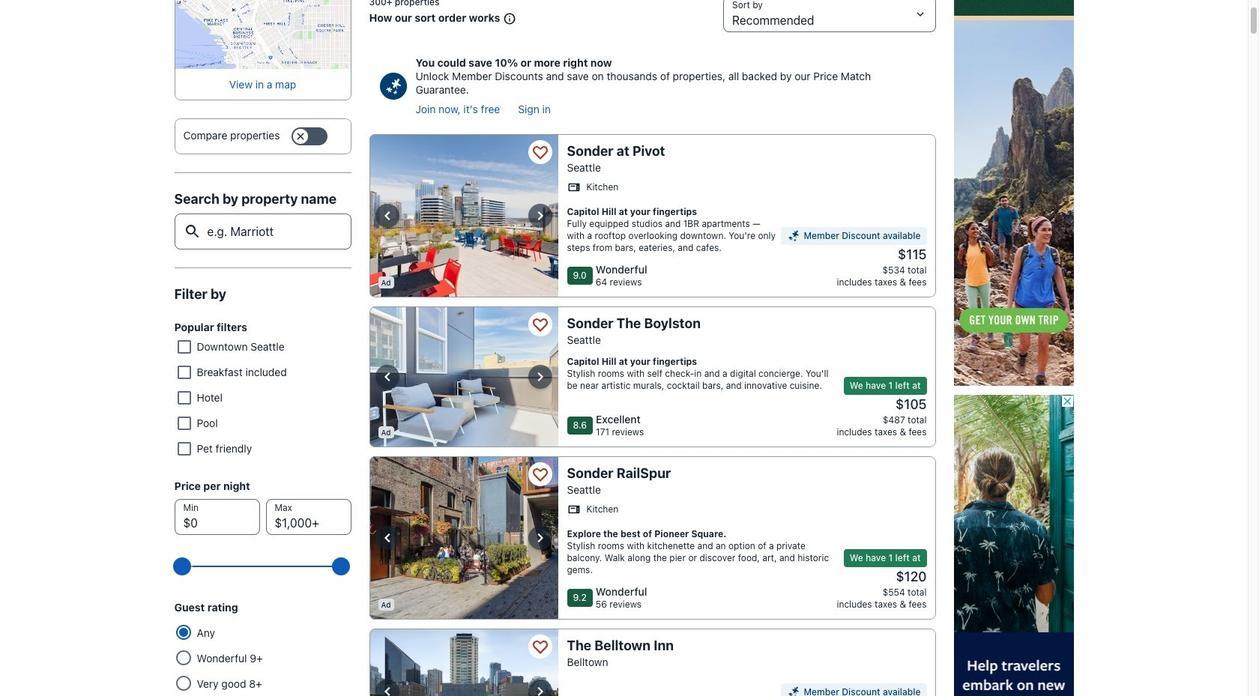 Task type: locate. For each thing, give the bounding box(es) containing it.
show next image for the belltown inn image
[[531, 683, 549, 697]]

list
[[416, 103, 927, 116]]

terrace/patio image
[[369, 629, 558, 697]]

show previous image for the belltown inn image
[[378, 683, 396, 697]]

show previous image for sonder at pivot image
[[378, 207, 396, 225]]

show next image for sonder at pivot image
[[531, 207, 549, 225]]

show previous image for sonder the boylston image
[[378, 368, 396, 386]]

small image
[[500, 12, 517, 26], [788, 229, 801, 243], [567, 503, 581, 517], [788, 686, 801, 697]]

$1,000 and above, Maximum, Price per night text field
[[266, 500, 351, 536]]

you could save 10% or more right now image
[[380, 73, 407, 100]]



Task type: describe. For each thing, give the bounding box(es) containing it.
show previous image for sonder railspur image
[[378, 529, 396, 547]]

static map image image
[[174, 0, 351, 69]]

$0, Minimum, Price per night text field
[[174, 500, 260, 536]]

property grounds image
[[369, 307, 558, 448]]

property entrance image
[[369, 457, 558, 620]]

$0, Minimum, Price per night range field
[[183, 551, 342, 584]]

show next image for sonder the boylston image
[[531, 368, 549, 386]]

bbq/picnic area image
[[369, 134, 558, 298]]

small image
[[567, 181, 581, 194]]

show next image for sonder railspur image
[[531, 529, 549, 547]]

$1,000 and above, Maximum, Price per night range field
[[183, 551, 342, 584]]



Task type: vqa. For each thing, say whether or not it's contained in the screenshot.
Toyota Corolla image
no



